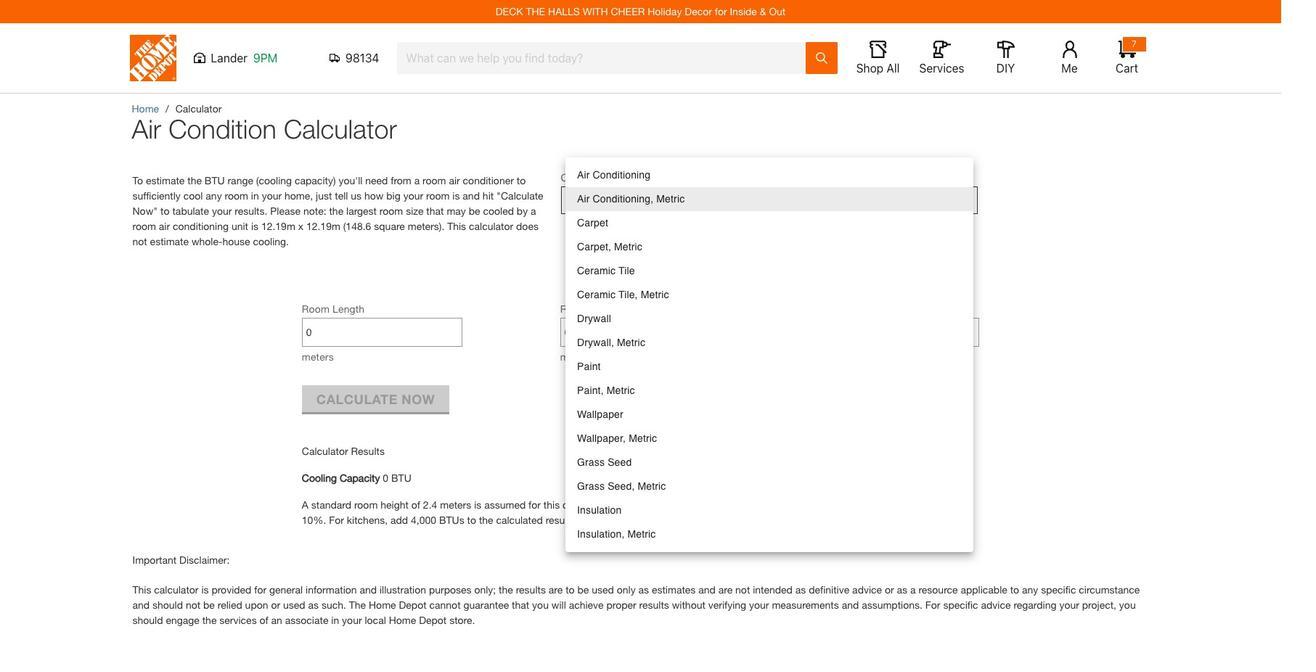 Task type: locate. For each thing, give the bounding box(es) containing it.
services button
[[919, 41, 966, 76]]

1 vertical spatial depot
[[419, 614, 447, 627]]

of up 4,000
[[412, 499, 421, 511]]

2 horizontal spatial not
[[736, 584, 751, 596]]

0 horizontal spatial 2.4
[[423, 499, 437, 511]]

0 horizontal spatial by
[[517, 205, 528, 217]]

metric inside "option"
[[657, 193, 685, 205]]

paint option
[[566, 355, 974, 379]]

cheer
[[611, 5, 645, 17]]

1 height from the left
[[381, 499, 409, 511]]

the down assumed
[[479, 514, 494, 527]]

ceramic down carpet,
[[577, 265, 616, 277]]

1 vertical spatial for
[[926, 599, 941, 612]]

home
[[132, 102, 159, 115], [369, 599, 396, 612], [389, 614, 416, 627]]

ceramic up room width
[[577, 289, 616, 301]]

results. inside to estimate the btu range (cooling capacity) you'll    need from a room air conditioner to sufficiently cool any room    in your home, just tell us how big your room is and hit "calculate now"    to tabulate your results. please note: the largest room size    that may be cooled by a room air conditioning unit    is 12.19m x 12.19m (148.6 square meters).    this calculator does not estimate whole-house cooling.
[[235, 205, 268, 217]]

results. down this
[[546, 514, 579, 527]]

range
[[228, 174, 253, 187]]

calculator down cooled
[[469, 220, 514, 232]]

air inside the air conditioning, metric "option"
[[577, 193, 590, 205]]

12.19m
[[261, 220, 296, 232], [306, 220, 341, 232]]

height left greater
[[687, 499, 715, 511]]

your right 'increase'
[[885, 499, 905, 511]]

home left /
[[132, 102, 159, 115]]

grass for grass seed
[[577, 457, 605, 468]]

grass seed
[[577, 457, 632, 468]]

wallpaper
[[577, 409, 624, 421]]

drywall, metric option
[[566, 331, 974, 355]]

to up achieve at the bottom left
[[566, 584, 575, 596]]

your up "unit"
[[212, 205, 232, 217]]

relied
[[218, 599, 242, 612]]

btu right 0
[[391, 472, 412, 484]]

home / calculator air condition calculator
[[132, 102, 397, 145]]

1 horizontal spatial results
[[640, 599, 670, 612]]

not up verifying
[[736, 584, 751, 596]]

1 horizontal spatial of
[[412, 499, 421, 511]]

0 horizontal spatial results.
[[235, 205, 268, 217]]

1 horizontal spatial that
[[512, 599, 530, 612]]

btu for 0
[[391, 472, 412, 484]]

room length
[[302, 303, 365, 315]]

a up does
[[531, 205, 536, 217]]

only;
[[475, 584, 496, 596]]

or up assumptions.
[[885, 584, 895, 596]]

local
[[365, 614, 386, 627]]

conditioning, inside popup button
[[581, 193, 642, 205]]

1 ceramic from the top
[[577, 265, 616, 277]]

that up meters).
[[427, 205, 444, 217]]

for up the upon
[[254, 584, 267, 596]]

0 horizontal spatial advice
[[853, 584, 883, 596]]

store.
[[450, 614, 475, 627]]

by right dimensions at the right bottom
[[963, 499, 974, 511]]

depot down cannot
[[419, 614, 447, 627]]

a left the resource
[[911, 584, 916, 596]]

ceramic inside option
[[577, 265, 616, 277]]

in down range in the top left of the page
[[251, 190, 259, 202]]

advice down applicable
[[982, 599, 1011, 612]]

air up may
[[449, 174, 460, 187]]

0 horizontal spatial for
[[329, 514, 344, 527]]

a right "from"
[[414, 174, 420, 187]]

air inside air conditioning option
[[577, 169, 590, 181]]

0 horizontal spatial any
[[206, 190, 222, 202]]

1 vertical spatial by
[[963, 499, 974, 511]]

0 horizontal spatial that
[[427, 205, 444, 217]]

1 horizontal spatial for
[[926, 599, 941, 612]]

for inside a standard room height of 2.4 meters is assumed for this calculator. entering a room height greater than 2.4 meters will increase  your dimensions by 10%. for kitchens, add 4,000 btus to the calculated results.
[[329, 514, 344, 527]]

1 vertical spatial grass
[[577, 481, 605, 492]]

a inside this calculator is provided for general information and illustration purposes only; the results are to be used only as estimates and are not intended as definitive advice or as a resource applicable to any specific circumstance and should not be relied upon or used as such. the home depot cannot guarantee that you will achieve proper results without verifying your measurements and assumptions. for specific advice regarding your project, you should engage the services of an associate in your local home depot store.
[[911, 584, 916, 596]]

metric inside option
[[628, 529, 656, 540]]

unit
[[232, 220, 248, 232]]

should left engage
[[133, 614, 163, 627]]

air conditioning, metric for the air conditioning, metric "option"
[[577, 193, 685, 205]]

air inside air conditioning, metric popup button
[[565, 193, 578, 205]]

for
[[715, 5, 727, 17], [529, 499, 541, 511], [254, 584, 267, 596]]

estimates
[[652, 584, 696, 596]]

1 vertical spatial ceramic
[[577, 289, 616, 301]]

1 air conditioning, metric from the left
[[577, 193, 685, 205]]

None number field
[[306, 319, 458, 346], [565, 319, 717, 346], [824, 319, 976, 346], [306, 319, 458, 346], [565, 319, 717, 346], [824, 319, 976, 346]]

guarantee
[[464, 599, 509, 612]]

2.4
[[423, 499, 437, 511], [776, 499, 790, 511]]

0 horizontal spatial of
[[260, 614, 269, 627]]

1 vertical spatial be
[[578, 584, 589, 596]]

not up engage
[[186, 599, 201, 612]]

conditioner
[[463, 174, 514, 187]]

depot
[[399, 599, 427, 612], [419, 614, 447, 627]]

0 vertical spatial home
[[132, 102, 159, 115]]

0 vertical spatial that
[[427, 205, 444, 217]]

ceramic for ceramic tile, metric
[[577, 289, 616, 301]]

btu left range in the top left of the page
[[205, 174, 225, 187]]

and up the
[[360, 584, 377, 596]]

meters up btus
[[440, 499, 472, 511]]

conditioning
[[593, 169, 651, 181]]

room
[[302, 303, 330, 315], [561, 303, 588, 315]]

home up local
[[369, 599, 396, 612]]

results. up "unit"
[[235, 205, 268, 217]]

is left assumed
[[474, 499, 482, 511]]

grass for grass seed, metric
[[577, 481, 605, 492]]

used down general
[[283, 599, 305, 612]]

0 vertical spatial any
[[206, 190, 222, 202]]

air
[[449, 174, 460, 187], [159, 220, 170, 232]]

1 vertical spatial air
[[159, 220, 170, 232]]

will
[[827, 499, 841, 511], [552, 599, 566, 612]]

1 horizontal spatial be
[[469, 205, 481, 217]]

wallpaper,
[[577, 433, 626, 445]]

please
[[270, 205, 301, 217]]

0 vertical spatial by
[[517, 205, 528, 217]]

4,000
[[411, 514, 437, 527]]

in
[[251, 190, 259, 202], [331, 614, 339, 627]]

room left the length
[[302, 303, 330, 315]]

be
[[469, 205, 481, 217], [578, 584, 589, 596], [203, 599, 215, 612]]

calculator down important disclaimer:
[[154, 584, 199, 596]]

is left provided
[[201, 584, 209, 596]]

carpet, metric option
[[566, 235, 974, 259]]

2 air conditioning, metric from the left
[[565, 193, 673, 205]]

1 vertical spatial calculator
[[154, 584, 199, 596]]

0 vertical spatial of
[[412, 499, 421, 511]]

be right may
[[469, 205, 481, 217]]

0 horizontal spatial not
[[133, 235, 147, 248]]

calculator up you'll
[[284, 113, 397, 145]]

2 height from the left
[[687, 499, 715, 511]]

0
[[383, 472, 389, 484]]

(cooling
[[256, 174, 292, 187]]

1 horizontal spatial this
[[448, 220, 466, 232]]

1 horizontal spatial height
[[687, 499, 715, 511]]

0 horizontal spatial used
[[283, 599, 305, 612]]

0 horizontal spatial this
[[133, 584, 151, 596]]

paint, metric option
[[566, 379, 974, 403]]

1 vertical spatial home
[[369, 599, 396, 612]]

1 vertical spatial will
[[552, 599, 566, 612]]

need
[[366, 174, 388, 187]]

0 vertical spatial ceramic
[[577, 265, 616, 277]]

2 grass from the top
[[577, 481, 605, 492]]

of inside a standard room height of 2.4 meters is assumed for this calculator. entering a room height greater than 2.4 meters will increase  your dimensions by 10%. for kitchens, add 4,000 btus to the calculated results.
[[412, 499, 421, 511]]

advice up assumptions.
[[853, 584, 883, 596]]

for
[[329, 514, 344, 527], [926, 599, 941, 612]]

1 are from the left
[[549, 584, 563, 596]]

1 horizontal spatial 2.4
[[776, 499, 790, 511]]

0 vertical spatial air
[[449, 174, 460, 187]]

1 vertical spatial results.
[[546, 514, 579, 527]]

and up without at the bottom of the page
[[699, 584, 716, 596]]

be left relied
[[203, 599, 215, 612]]

holiday
[[648, 5, 682, 17]]

upon
[[245, 599, 268, 612]]

metric inside "option"
[[641, 289, 669, 301]]

cool
[[184, 190, 203, 202]]

btu inside to estimate the btu range (cooling capacity) you'll    need from a room air conditioner to sufficiently cool any room    in your home, just tell us how big your room is and hit "calculate now"    to tabulate your results. please note: the largest room size    that may be cooled by a room air conditioning unit    is 12.19m x 12.19m (148.6 square meters).    this calculator does not estimate whole-house cooling.
[[205, 174, 225, 187]]

1 12.19m from the left
[[261, 220, 296, 232]]

that inside to estimate the btu range (cooling capacity) you'll    need from a room air conditioner to sufficiently cool any room    in your home, just tell us how big your room is and hit "calculate now"    to tabulate your results. please note: the largest room size    that may be cooled by a room air conditioning unit    is 12.19m x 12.19m (148.6 square meters).    this calculator does not estimate whole-house cooling.
[[427, 205, 444, 217]]

1 horizontal spatial 12.19m
[[306, 220, 341, 232]]

resource
[[919, 584, 958, 596]]

0 horizontal spatial specific
[[944, 599, 979, 612]]

specific
[[1042, 584, 1077, 596], [944, 599, 979, 612]]

a inside a standard room height of 2.4 meters is assumed for this calculator. entering a room height greater than 2.4 meters will increase  your dimensions by 10%. for kitchens, add 4,000 btus to the calculated results.
[[653, 499, 658, 511]]

0 vertical spatial grass
[[577, 457, 605, 468]]

will left achieve at the bottom left
[[552, 599, 566, 612]]

0 vertical spatial btu
[[205, 174, 225, 187]]

results down estimates
[[640, 599, 670, 612]]

conditioning, for the air conditioning, metric "option"
[[593, 193, 654, 205]]

1 vertical spatial btu
[[391, 472, 412, 484]]

and left hit
[[463, 190, 480, 202]]

0 horizontal spatial you
[[532, 599, 549, 612]]

room down now"
[[133, 220, 156, 232]]

1 vertical spatial for
[[529, 499, 541, 511]]

1 vertical spatial that
[[512, 599, 530, 612]]

1 vertical spatial results
[[640, 599, 670, 612]]

used up achieve at the bottom left
[[592, 584, 614, 596]]

0 horizontal spatial 12.19m
[[261, 220, 296, 232]]

a
[[302, 499, 309, 511]]

2.4 up 4,000
[[423, 499, 437, 511]]

height up the add
[[381, 499, 409, 511]]

0 horizontal spatial calculator
[[154, 584, 199, 596]]

specific down the resource
[[944, 599, 979, 612]]

inside
[[730, 5, 757, 17]]

metric inside option
[[638, 481, 666, 492]]

btus
[[439, 514, 465, 527]]

ceramic tile option
[[566, 259, 974, 283]]

drywall
[[577, 313, 612, 325]]

other
[[561, 172, 587, 184]]

0 vertical spatial advice
[[853, 584, 883, 596]]

conditioning, inside "option"
[[593, 193, 654, 205]]

a right entering
[[653, 499, 658, 511]]

conditioning,
[[593, 193, 654, 205], [581, 193, 642, 205]]

1 horizontal spatial or
[[885, 584, 895, 596]]

the right only; at left bottom
[[499, 584, 513, 596]]

2 vertical spatial be
[[203, 599, 215, 612]]

advice
[[853, 584, 883, 596], [982, 599, 1011, 612]]

by
[[517, 205, 528, 217], [963, 499, 974, 511]]

12.19m down please at the top left of page
[[261, 220, 296, 232]]

to right btus
[[467, 514, 476, 527]]

1 room from the left
[[302, 303, 330, 315]]

for down standard
[[329, 514, 344, 527]]

and
[[463, 190, 480, 202], [360, 584, 377, 596], [699, 584, 716, 596], [133, 599, 150, 612], [842, 599, 859, 612]]

0 vertical spatial results
[[516, 584, 546, 596]]

air for air conditioning, metric popup button
[[565, 193, 578, 205]]

1 horizontal spatial by
[[963, 499, 974, 511]]

you left achieve at the bottom left
[[532, 599, 549, 612]]

information
[[306, 584, 357, 596]]

room down range in the top left of the page
[[225, 190, 248, 202]]

0 horizontal spatial in
[[251, 190, 259, 202]]

1 horizontal spatial calculator
[[469, 220, 514, 232]]

2.4 right than
[[776, 499, 790, 511]]

air down 'sufficiently'
[[159, 220, 170, 232]]

0 vertical spatial will
[[827, 499, 841, 511]]

ceramic for ceramic tile
[[577, 265, 616, 277]]

1 vertical spatial any
[[1023, 584, 1039, 596]]

2 vertical spatial not
[[186, 599, 201, 612]]

0 vertical spatial estimate
[[146, 174, 185, 187]]

2 conditioning, from the left
[[581, 193, 642, 205]]

2 horizontal spatial for
[[715, 5, 727, 17]]

any right cool
[[206, 190, 222, 202]]

1 vertical spatial in
[[331, 614, 339, 627]]

calculator inside this calculator is provided for general information and illustration purposes only; the results are to be used only as estimates and are not intended as definitive advice or as a resource applicable to any specific circumstance and should not be relied upon or used as such. the home depot cannot guarantee that you will achieve proper results without verifying your measurements and assumptions. for specific advice regarding your project, you should engage the services of an associate in your local home depot store.
[[154, 584, 199, 596]]

calculate now
[[317, 391, 435, 407]]

1 horizontal spatial used
[[592, 584, 614, 596]]

metric inside popup button
[[645, 193, 673, 205]]

in down the such.
[[331, 614, 339, 627]]

greater
[[718, 499, 750, 511]]

air conditioning, metric for air conditioning, metric popup button
[[565, 193, 673, 205]]

0 horizontal spatial or
[[271, 599, 280, 612]]

1 horizontal spatial specific
[[1042, 584, 1077, 596]]

kitchens,
[[347, 514, 388, 527]]

ceramic inside "option"
[[577, 289, 616, 301]]

1 vertical spatial advice
[[982, 599, 1011, 612]]

meters down drywall,
[[561, 351, 593, 363]]

that inside this calculator is provided for general information and illustration purposes only; the results are to be used only as estimates and are not intended as definitive advice or as a resource applicable to any specific circumstance and should not be relied upon or used as such. the home depot cannot guarantee that you will achieve proper results without verifying your measurements and assumptions. for specific advice regarding your project, you should engage the services of an associate in your local home depot store.
[[512, 599, 530, 612]]

calculate now button
[[302, 386, 450, 413]]

this
[[448, 220, 466, 232], [133, 584, 151, 596]]

grass down the wallpaper,
[[577, 457, 605, 468]]

air conditioning, metric inside "option"
[[577, 193, 685, 205]]

me button
[[1047, 41, 1093, 76]]

1 grass from the top
[[577, 457, 605, 468]]

condition
[[169, 113, 277, 145]]

are left only
[[549, 584, 563, 596]]

and down "definitive"
[[842, 599, 859, 612]]

your
[[262, 190, 282, 202], [404, 190, 424, 202], [212, 205, 232, 217], [885, 499, 905, 511], [750, 599, 770, 612], [1060, 599, 1080, 612], [342, 614, 362, 627]]

home inside home / calculator air condition calculator
[[132, 102, 159, 115]]

this down may
[[448, 220, 466, 232]]

1 horizontal spatial you
[[1120, 599, 1136, 612]]

for inside a standard room height of 2.4 meters is assumed for this calculator. entering a room height greater than 2.4 meters will increase  your dimensions by 10%. for kitchens, add 4,000 btus to the calculated results.
[[529, 499, 541, 511]]

engage
[[166, 614, 200, 627]]

of left an
[[260, 614, 269, 627]]

grass inside option
[[577, 457, 605, 468]]

be up achieve at the bottom left
[[578, 584, 589, 596]]

results right only; at left bottom
[[516, 584, 546, 596]]

1 horizontal spatial room
[[561, 303, 588, 315]]

air conditioning, metric inside popup button
[[565, 193, 673, 205]]

house
[[223, 235, 250, 248]]

0 horizontal spatial are
[[549, 584, 563, 596]]

shop
[[857, 62, 884, 75]]

grass seed, metric
[[577, 481, 666, 492]]

0 horizontal spatial btu
[[205, 174, 225, 187]]

not down now"
[[133, 235, 147, 248]]

are up verifying
[[719, 584, 733, 596]]

conditioning
[[173, 220, 229, 232]]

to down 'sufficiently'
[[161, 205, 170, 217]]

ceramic
[[577, 265, 616, 277], [577, 289, 616, 301]]

air
[[132, 113, 161, 145], [577, 169, 590, 181], [577, 193, 590, 205], [565, 193, 578, 205]]

0 horizontal spatial room
[[302, 303, 330, 315]]

calculator
[[469, 220, 514, 232], [154, 584, 199, 596]]

you down circumstance
[[1120, 599, 1136, 612]]

this inside to estimate the btu range (cooling capacity) you'll    need from a room air conditioner to sufficiently cool any room    in your home, just tell us how big your room is and hit "calculate now"    to tabulate your results. please note: the largest room size    that may be cooled by a room air conditioning unit    is 12.19m x 12.19m (148.6 square meters).    this calculator does not estimate whole-house cooling.
[[448, 220, 466, 232]]

1 horizontal spatial results.
[[546, 514, 579, 527]]

meters right than
[[793, 499, 824, 511]]

the
[[349, 599, 366, 612]]

0 vertical spatial this
[[448, 220, 466, 232]]

1 horizontal spatial advice
[[982, 599, 1011, 612]]

1 vertical spatial not
[[736, 584, 751, 596]]

1 horizontal spatial in
[[331, 614, 339, 627]]

depot down illustration
[[399, 599, 427, 612]]

2 room from the left
[[561, 303, 588, 315]]

not
[[133, 235, 147, 248], [736, 584, 751, 596], [186, 599, 201, 612]]

list box
[[566, 158, 974, 553]]

btu
[[205, 174, 225, 187], [391, 472, 412, 484]]

0 vertical spatial not
[[133, 235, 147, 248]]

7
[[1132, 38, 1137, 49]]

diy
[[997, 62, 1016, 75]]

drywall,
[[577, 337, 614, 349]]

1 conditioning, from the left
[[593, 193, 654, 205]]

0 horizontal spatial height
[[381, 499, 409, 511]]

calculator up cooling
[[302, 445, 348, 458]]

1 vertical spatial should
[[133, 614, 163, 627]]

are
[[549, 584, 563, 596], [719, 584, 733, 596]]

room up may
[[426, 190, 450, 202]]

air inside home / calculator air condition calculator
[[132, 113, 161, 145]]

the up cool
[[188, 174, 202, 187]]

0 vertical spatial results.
[[235, 205, 268, 217]]

1 horizontal spatial air
[[449, 174, 460, 187]]

1 horizontal spatial any
[[1023, 584, 1039, 596]]

2 ceramic from the top
[[577, 289, 616, 301]]

1 vertical spatial of
[[260, 614, 269, 627]]

1 horizontal spatial for
[[529, 499, 541, 511]]

air conditioning
[[577, 169, 651, 181]]

will left 'increase'
[[827, 499, 841, 511]]

project,
[[1083, 599, 1117, 612]]

0 vertical spatial calculator
[[469, 220, 514, 232]]

grass inside option
[[577, 481, 605, 492]]

estimate up 'sufficiently'
[[146, 174, 185, 187]]

2 you from the left
[[1120, 599, 1136, 612]]

for down the resource
[[926, 599, 941, 612]]

insulation option
[[566, 499, 974, 523]]

2 vertical spatial for
[[254, 584, 267, 596]]

or up an
[[271, 599, 280, 612]]

for inside this calculator is provided for general information and illustration purposes only; the results are to be used only as estimates and are not intended as definitive advice or as a resource applicable to any specific circumstance and should not be relied upon or used as such. the home depot cannot guarantee that you will achieve proper results without verifying your measurements and assumptions. for specific advice regarding your project, you should engage the services of an associate in your local home depot store.
[[254, 584, 267, 596]]

other calculators:
[[561, 172, 645, 184]]

12.19m down note:
[[306, 220, 341, 232]]

any up regarding
[[1023, 584, 1039, 596]]

0 horizontal spatial will
[[552, 599, 566, 612]]



Task type: vqa. For each thing, say whether or not it's contained in the screenshot.
Information
yes



Task type: describe. For each thing, give the bounding box(es) containing it.
now
[[402, 391, 435, 407]]

to up '"calculate'
[[517, 174, 526, 187]]

note:
[[304, 205, 327, 217]]

air for air conditioning option
[[577, 169, 590, 181]]

any inside to estimate the btu range (cooling capacity) you'll    need from a room air conditioner to sufficiently cool any room    in your home, just tell us how big your room is and hit "calculate now"    to tabulate your results. please note: the largest room size    that may be cooled by a room air conditioning unit    is 12.19m x 12.19m (148.6 square meters).    this calculator does not estimate whole-house cooling.
[[206, 190, 222, 202]]

be inside to estimate the btu range (cooling capacity) you'll    need from a room air conditioner to sufficiently cool any room    in your home, just tell us how big your room is and hit "calculate now"    to tabulate your results. please note: the largest room size    that may be cooled by a room air conditioning unit    is 12.19m x 12.19m (148.6 square meters).    this calculator does not estimate whole-house cooling.
[[469, 205, 481, 217]]

shop all button
[[855, 41, 902, 76]]

services
[[220, 614, 257, 627]]

deck
[[496, 5, 523, 17]]

and down important
[[133, 599, 150, 612]]

drywall option
[[566, 307, 974, 331]]

achieve
[[569, 599, 604, 612]]

diy button
[[983, 41, 1030, 76]]

wallpaper, metric option
[[566, 427, 974, 451]]

me
[[1062, 62, 1078, 75]]

without
[[672, 599, 706, 612]]

applicable
[[961, 584, 1008, 596]]

an
[[271, 614, 282, 627]]

the
[[526, 5, 546, 17]]

results. inside a standard room height of 2.4 meters is assumed for this calculator. entering a room height greater than 2.4 meters will increase  your dimensions by 10%. for kitchens, add 4,000 btus to the calculated results.
[[546, 514, 579, 527]]

2 2.4 from the left
[[776, 499, 790, 511]]

verifying
[[709, 599, 747, 612]]

room up square
[[380, 205, 403, 217]]

98134
[[346, 52, 380, 65]]

2 are from the left
[[719, 584, 733, 596]]

(148.6
[[343, 220, 371, 232]]

2 12.19m from the left
[[306, 220, 341, 232]]

ceramic tile, metric
[[577, 289, 669, 301]]

insulation,
[[577, 529, 625, 540]]

is inside this calculator is provided for general information and illustration purposes only; the results are to be used only as estimates and are not intended as definitive advice or as a resource applicable to any specific circumstance and should not be relied upon or used as such. the home depot cannot guarantee that you will achieve proper results without verifying your measurements and assumptions. for specific advice regarding your project, you should engage the services of an associate in your local home depot store.
[[201, 584, 209, 596]]

is inside a standard room height of 2.4 meters is assumed for this calculator. entering a room height greater than 2.4 meters will increase  your dimensions by 10%. for kitchens, add 4,000 btus to the calculated results.
[[474, 499, 482, 511]]

paint,
[[577, 385, 604, 397]]

carpet option
[[566, 211, 974, 235]]

and inside to estimate the btu range (cooling capacity) you'll    need from a room air conditioner to sufficiently cool any room    in your home, just tell us how big your room is and hit "calculate now"    to tabulate your results. please note: the largest room size    that may be cooled by a room air conditioning unit    is 12.19m x 12.19m (148.6 square meters).    this calculator does not estimate whole-house cooling.
[[463, 190, 480, 202]]

measurements
[[772, 599, 839, 612]]

with
[[583, 5, 608, 17]]

room for room width
[[561, 303, 588, 315]]

wallpaper option
[[566, 403, 974, 427]]

does
[[516, 220, 539, 232]]

is right "unit"
[[251, 220, 259, 232]]

insulation, metric option
[[566, 523, 974, 547]]

capacity
[[340, 472, 380, 484]]

air conditioning option
[[566, 163, 974, 187]]

results
[[351, 445, 385, 458]]

0 vertical spatial used
[[592, 584, 614, 596]]

illustration
[[380, 584, 426, 596]]

you'll
[[339, 174, 363, 187]]

room up kitchens,
[[354, 499, 378, 511]]

is up may
[[453, 190, 460, 202]]

to
[[133, 174, 143, 187]]

x
[[298, 220, 304, 232]]

increase
[[844, 499, 882, 511]]

in inside this calculator is provided for general information and illustration purposes only; the results are to be used only as estimates and are not intended as definitive advice or as a resource applicable to any specific circumstance and should not be relied upon or used as such. the home depot cannot guarantee that you will achieve proper results without verifying your measurements and assumptions. for specific advice regarding your project, you should engage the services of an associate in your local home depot store.
[[331, 614, 339, 627]]

deck the halls with cheer holiday decor for inside & out link
[[496, 5, 786, 17]]

calculate
[[317, 391, 398, 407]]

insulation
[[577, 505, 622, 516]]

room right entering
[[661, 499, 684, 511]]

meters down room length
[[302, 351, 334, 363]]

shop all
[[857, 62, 900, 75]]

proper
[[607, 599, 637, 612]]

dimensions
[[908, 499, 960, 511]]

0 horizontal spatial air
[[159, 220, 170, 232]]

as up measurements
[[796, 584, 806, 596]]

than
[[753, 499, 773, 511]]

largest
[[346, 205, 377, 217]]

What can we help you find today? search field
[[406, 43, 805, 73]]

btu for the
[[205, 174, 225, 187]]

will inside a standard room height of 2.4 meters is assumed for this calculator. entering a room height greater than 2.4 meters will increase  your dimensions by 10%. for kitchens, add 4,000 btus to the calculated results.
[[827, 499, 841, 511]]

capacity)
[[295, 174, 336, 187]]

such.
[[322, 599, 346, 612]]

the down tell
[[329, 205, 344, 217]]

hit
[[483, 190, 494, 202]]

width
[[591, 303, 618, 315]]

list box containing air conditioning
[[566, 158, 974, 553]]

tile,
[[619, 289, 638, 301]]

/
[[166, 102, 169, 115]]

your down the
[[342, 614, 362, 627]]

1 vertical spatial estimate
[[150, 235, 189, 248]]

your left the "project,"
[[1060, 599, 1080, 612]]

1 horizontal spatial not
[[186, 599, 201, 612]]

grass seed, metric option
[[566, 475, 974, 499]]

for inside this calculator is provided for general information and illustration purposes only; the results are to be used only as estimates and are not intended as definitive advice or as a resource applicable to any specific circumstance and should not be relied upon or used as such. the home depot cannot guarantee that you will achieve proper results without verifying your measurements and assumptions. for specific advice regarding your project, you should engage the services of an associate in your local home depot store.
[[926, 599, 941, 612]]

cart
[[1116, 62, 1139, 75]]

1 2.4 from the left
[[423, 499, 437, 511]]

by inside to estimate the btu range (cooling capacity) you'll    need from a room air conditioner to sufficiently cool any room    in your home, just tell us how big your room is and hit "calculate now"    to tabulate your results. please note: the largest room size    that may be cooled by a room air conditioning unit    is 12.19m x 12.19m (148.6 square meters).    this calculator does not estimate whole-house cooling.
[[517, 205, 528, 217]]

0 vertical spatial should
[[153, 599, 183, 612]]

as right only
[[639, 584, 649, 596]]

0 horizontal spatial be
[[203, 599, 215, 612]]

ceramic tile, metric option
[[566, 283, 974, 307]]

&
[[760, 5, 767, 17]]

add
[[391, 514, 408, 527]]

1 vertical spatial or
[[271, 599, 280, 612]]

not inside to estimate the btu range (cooling capacity) you'll    need from a room air conditioner to sufficiently cool any room    in your home, just tell us how big your room is and hit "calculate now"    to tabulate your results. please note: the largest room size    that may be cooled by a room air conditioning unit    is 12.19m x 12.19m (148.6 square meters).    this calculator does not estimate whole-house cooling.
[[133, 235, 147, 248]]

deck the halls with cheer holiday decor for inside & out
[[496, 5, 786, 17]]

square
[[374, 220, 405, 232]]

in inside to estimate the btu range (cooling capacity) you'll    need from a room air conditioner to sufficiently cool any room    in your home, just tell us how big your room is and hit "calculate now"    to tabulate your results. please note: the largest room size    that may be cooled by a room air conditioning unit    is 12.19m x 12.19m (148.6 square meters).    this calculator does not estimate whole-house cooling.
[[251, 190, 259, 202]]

important
[[133, 554, 177, 567]]

calculator inside to estimate the btu range (cooling capacity) you'll    need from a room air conditioner to sufficiently cool any room    in your home, just tell us how big your room is and hit "calculate now"    to tabulate your results. please note: the largest room size    that may be cooled by a room air conditioning unit    is 12.19m x 12.19m (148.6 square meters).    this calculator does not estimate whole-house cooling.
[[469, 220, 514, 232]]

0 horizontal spatial results
[[516, 584, 546, 596]]

of inside this calculator is provided for general information and illustration purposes only; the results are to be used only as estimates and are not intended as definitive advice or as a resource applicable to any specific circumstance and should not be relied upon or used as such. the home depot cannot guarantee that you will achieve proper results without verifying your measurements and assumptions. for specific advice regarding your project, you should engage the services of an associate in your local home depot store.
[[260, 614, 269, 627]]

the home depot logo image
[[130, 35, 176, 81]]

seed
[[608, 457, 632, 468]]

big
[[387, 190, 401, 202]]

2 vertical spatial home
[[389, 614, 416, 627]]

the inside a standard room height of 2.4 meters is assumed for this calculator. entering a room height greater than 2.4 meters will increase  your dimensions by 10%. for kitchens, add 4,000 btus to the calculated results.
[[479, 514, 494, 527]]

1 vertical spatial specific
[[944, 599, 979, 612]]

length
[[333, 303, 365, 315]]

air conditioning, metric button
[[565, 188, 974, 210]]

your up size
[[404, 190, 424, 202]]

any inside this calculator is provided for general information and illustration purposes only; the results are to be used only as estimates and are not intended as definitive advice or as a resource applicable to any specific circumstance and should not be relied upon or used as such. the home depot cannot guarantee that you will achieve proper results without verifying your measurements and assumptions. for specific advice regarding your project, you should engage the services of an associate in your local home depot store.
[[1023, 584, 1039, 596]]

entering
[[612, 499, 650, 511]]

tell
[[335, 190, 348, 202]]

may
[[447, 205, 466, 217]]

cooling.
[[253, 235, 289, 248]]

the right engage
[[202, 614, 217, 627]]

9pm
[[253, 52, 278, 65]]

room right "from"
[[423, 174, 446, 187]]

2 horizontal spatial be
[[578, 584, 589, 596]]

air conditioning, metric option
[[566, 187, 974, 211]]

as up assumptions.
[[897, 584, 908, 596]]

decor
[[685, 5, 712, 17]]

paint
[[577, 361, 601, 373]]

conditioning, for air conditioning, metric popup button
[[581, 193, 642, 205]]

carpet, metric
[[577, 241, 643, 253]]

your down (cooling at the left top of page
[[262, 190, 282, 202]]

grass seed option
[[566, 451, 974, 475]]

this inside this calculator is provided for general information and illustration purposes only; the results are to be used only as estimates and are not intended as definitive advice or as a resource applicable to any specific circumstance and should not be relied upon or used as such. the home depot cannot guarantee that you will achieve proper results without verifying your measurements and assumptions. for specific advice regarding your project, you should engage the services of an associate in your local home depot store.
[[133, 584, 151, 596]]

circumstance
[[1080, 584, 1141, 596]]

air for the air conditioning, metric "option"
[[577, 193, 590, 205]]

this
[[544, 499, 560, 511]]

calculated
[[496, 514, 543, 527]]

whole-
[[192, 235, 223, 248]]

paint, metric
[[577, 385, 635, 397]]

just
[[316, 190, 332, 202]]

0 vertical spatial depot
[[399, 599, 427, 612]]

0 vertical spatial specific
[[1042, 584, 1077, 596]]

0 vertical spatial or
[[885, 584, 895, 596]]

only
[[617, 584, 636, 596]]

by inside a standard room height of 2.4 meters is assumed for this calculator. entering a room height greater than 2.4 meters will increase  your dimensions by 10%. for kitchens, add 4,000 btus to the calculated results.
[[963, 499, 974, 511]]

as up 'associate'
[[308, 599, 319, 612]]

cooled
[[483, 205, 514, 217]]

tabulate
[[172, 205, 209, 217]]

1 vertical spatial used
[[283, 599, 305, 612]]

"calculate
[[497, 190, 544, 202]]

will inside this calculator is provided for general information and illustration purposes only; the results are to be used only as estimates and are not intended as definitive advice or as a resource applicable to any specific circumstance and should not be relied upon or used as such. the home depot cannot guarantee that you will achieve proper results without verifying your measurements and assumptions. for specific advice regarding your project, you should engage the services of an associate in your local home depot store.
[[552, 599, 566, 612]]

this calculator is provided for general information and illustration purposes only; the results are to be used only as estimates and are not intended as definitive advice or as a resource applicable to any specific circumstance and should not be relied upon or used as such. the home depot cannot guarantee that you will achieve proper results without verifying your measurements and assumptions. for specific advice regarding your project, you should engage the services of an associate in your local home depot store.
[[133, 584, 1141, 627]]

us
[[351, 190, 362, 202]]

cart 7
[[1116, 38, 1139, 75]]

disclaimer:
[[179, 554, 230, 567]]

meters).
[[408, 220, 445, 232]]

room for room length
[[302, 303, 330, 315]]

your inside a standard room height of 2.4 meters is assumed for this calculator. entering a room height greater than 2.4 meters will increase  your dimensions by 10%. for kitchens, add 4,000 btus to the calculated results.
[[885, 499, 905, 511]]

1 you from the left
[[532, 599, 549, 612]]

your down intended
[[750, 599, 770, 612]]

to up regarding
[[1011, 584, 1020, 596]]

out
[[769, 5, 786, 17]]

calculator right /
[[176, 102, 222, 115]]

halls
[[548, 5, 580, 17]]

cooling
[[302, 472, 337, 484]]

to inside a standard room height of 2.4 meters is assumed for this calculator. entering a room height greater than 2.4 meters will increase  your dimensions by 10%. for kitchens, add 4,000 btus to the calculated results.
[[467, 514, 476, 527]]

seed,
[[608, 481, 635, 492]]

drywall, metric
[[577, 337, 646, 349]]



